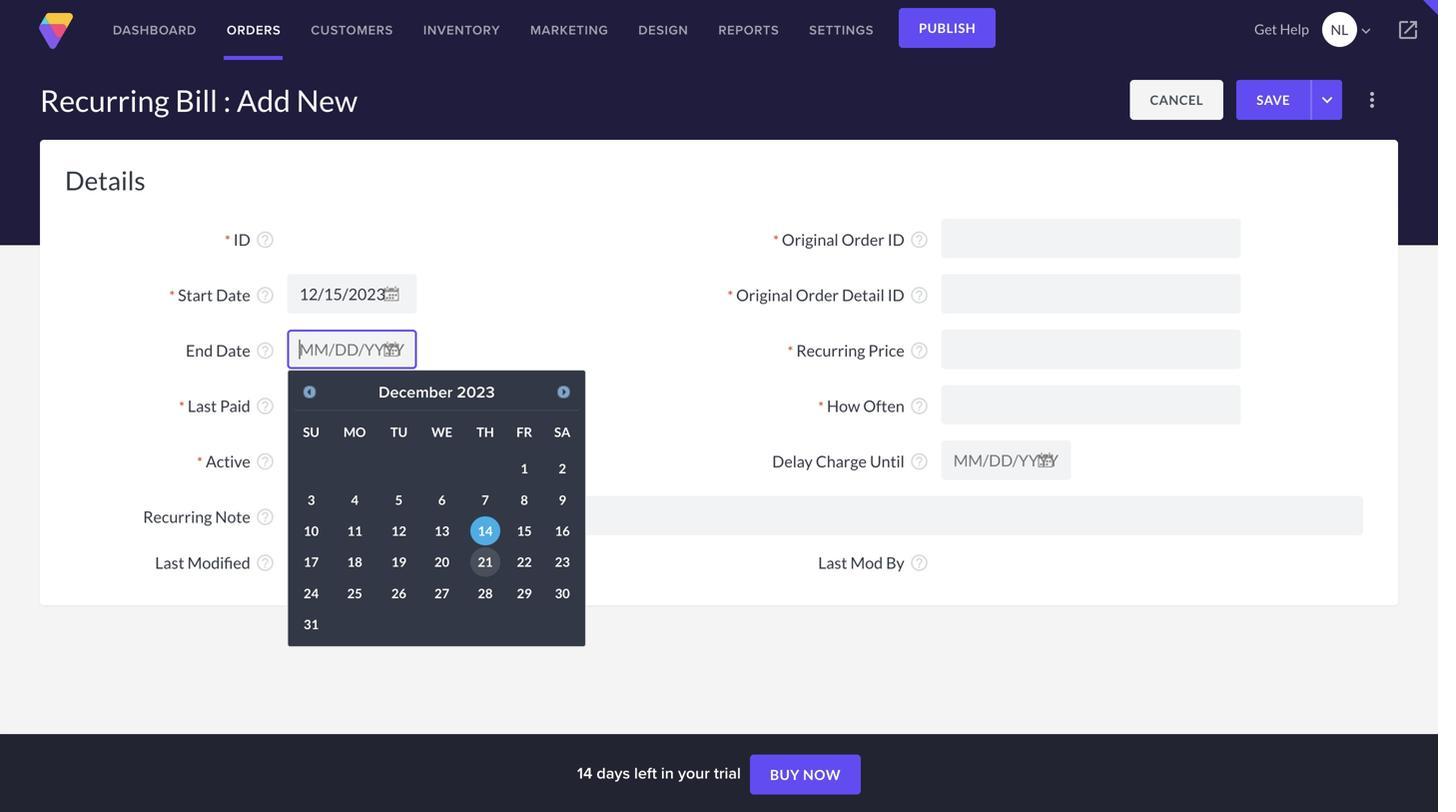 Task type: describe. For each thing, give the bounding box(es) containing it.
* for * id help_outline
[[225, 231, 230, 248]]

dashboard link
[[98, 0, 212, 60]]

order for id
[[796, 285, 839, 304]]

help_outline inside the * last paid help_outline
[[255, 396, 275, 416]]

design
[[639, 20, 689, 39]]

3
[[307, 492, 315, 508]]

modified
[[187, 553, 250, 572]]

15
[[517, 523, 532, 539]]

date inside * start date help_outline
[[216, 285, 250, 304]]

6
[[438, 492, 446, 508]]

5 link
[[384, 485, 414, 514]]

bill
[[175, 82, 218, 118]]

11
[[347, 523, 362, 539]]

we
[[431, 424, 452, 440]]

end date help_outline
[[186, 340, 275, 361]]

14 link
[[470, 516, 500, 545]]

now
[[803, 766, 841, 783]]

29 link
[[509, 579, 539, 608]]

* for * active help_outline
[[197, 453, 203, 470]]

27
[[434, 585, 450, 601]]

left
[[634, 761, 657, 785]]

18 link
[[340, 547, 370, 577]]

help_outline inside delay charge until help_outline
[[909, 451, 929, 471]]

2023
[[457, 380, 495, 404]]

31 link
[[296, 610, 326, 639]]

8 link
[[509, 485, 539, 514]]

28 link
[[470, 579, 500, 608]]

recurring for recurring bill : add new
[[40, 82, 169, 118]]

21
[[478, 554, 493, 570]]

active
[[206, 451, 250, 471]]

* for * recurring price help_outline
[[788, 342, 793, 359]]

settings
[[809, 20, 874, 39]]

14 for 14
[[478, 523, 493, 539]]

help_outline inside end date help_outline
[[255, 341, 275, 361]]

13
[[434, 523, 450, 539]]

get
[[1255, 20, 1277, 37]]

2 link
[[548, 454, 577, 483]]

11 link
[[340, 516, 370, 545]]

16
[[555, 523, 570, 539]]

recurring note help_outline
[[143, 507, 275, 527]]

december 2023
[[379, 380, 495, 404]]

3 link
[[296, 485, 326, 514]]

charge
[[816, 451, 867, 471]]

6 link
[[427, 485, 457, 514]]

paid
[[220, 396, 250, 415]]

new
[[296, 82, 358, 118]]

* for * last paid help_outline
[[179, 398, 185, 415]]

save
[[1257, 92, 1290, 108]]

order for help_outline
[[842, 229, 885, 249]]

help_outline inside last mod by help_outline
[[909, 553, 929, 573]]

fr
[[517, 424, 532, 440]]

buy
[[770, 766, 800, 783]]

recurring for recurring note help_outline
[[143, 507, 212, 526]]

19 link
[[384, 547, 414, 577]]

5
[[395, 492, 403, 508]]

often
[[863, 396, 905, 415]]

details
[[65, 165, 146, 196]]

original for help_outline
[[782, 229, 839, 249]]

id inside * original order detail id help_outline
[[888, 285, 905, 304]]

* for * how often help_outline
[[818, 398, 824, 415]]

20
[[434, 554, 450, 570]]

31
[[304, 616, 319, 632]]

delay
[[772, 451, 813, 471]]

help_outline inside * recurring price help_outline
[[909, 341, 929, 361]]

last mod by help_outline
[[818, 553, 929, 573]]

8
[[521, 492, 528, 508]]

save link
[[1237, 80, 1310, 120]]

10 link
[[296, 516, 326, 545]]

2 vertical spatial mm/dd/yyyy text field
[[942, 440, 1071, 480]]

30 link
[[548, 579, 577, 608]]

14 days left in your trial
[[577, 761, 745, 785]]

17 link
[[296, 547, 326, 577]]

date inside end date help_outline
[[216, 340, 250, 360]]

* recurring price help_outline
[[788, 340, 929, 361]]

18
[[347, 554, 362, 570]]

customers
[[311, 20, 393, 39]]

mm/dd/yyyy text field for date
[[287, 274, 417, 314]]

22 link
[[509, 547, 539, 577]]

until
[[870, 451, 905, 471]]

reports
[[719, 20, 779, 39]]

14 for 14 days left in your trial
[[577, 761, 593, 785]]

15 link
[[509, 516, 539, 545]]

help_outline inside * active help_outline
[[255, 451, 275, 471]]

note
[[215, 507, 250, 526]]

* how often help_outline
[[818, 396, 929, 416]]

tu
[[390, 424, 408, 440]]

* for * start date help_outline
[[169, 287, 175, 304]]



Task type: locate. For each thing, give the bounding box(es) containing it.
original up * original order detail id help_outline at the right of page
[[782, 229, 839, 249]]

date right start
[[216, 285, 250, 304]]

more_vert
[[1360, 88, 1384, 112]]

1 vertical spatial 14
[[577, 761, 593, 785]]

original for id
[[736, 285, 793, 304]]

more_vert button
[[1352, 80, 1392, 120]]

mod
[[851, 553, 883, 572]]


[[1357, 22, 1375, 40]]

25 link
[[340, 579, 370, 608]]

mo
[[344, 424, 366, 440]]

order inside * original order detail id help_outline
[[796, 285, 839, 304]]

10
[[304, 523, 319, 539]]

recurring down * original order detail id help_outline at the right of page
[[796, 340, 865, 360]]

MM/DD/YYYY text field
[[287, 274, 417, 314], [287, 330, 417, 369], [942, 440, 1071, 480]]


[[1396, 18, 1420, 42]]

order up detail
[[842, 229, 885, 249]]

last modified help_outline
[[155, 553, 275, 573]]

id inside * original order id help_outline
[[888, 229, 905, 249]]

9
[[559, 492, 566, 508]]

help_outline inside * original order id help_outline
[[909, 230, 929, 250]]

by
[[886, 553, 905, 572]]

last inside last mod by help_outline
[[818, 553, 847, 572]]

None text field
[[942, 219, 1241, 258], [942, 385, 1241, 424], [942, 219, 1241, 258], [942, 385, 1241, 424]]

22
[[517, 554, 532, 570]]

last inside last modified help_outline
[[155, 553, 184, 572]]

recurring
[[40, 82, 169, 118], [796, 340, 865, 360], [143, 507, 212, 526]]

20 link
[[427, 547, 457, 577]]

19
[[391, 554, 406, 570]]

13 link
[[427, 516, 457, 545]]

date right 'end'
[[216, 340, 250, 360]]

mm/dd/yyyy text field for help_outline
[[287, 330, 417, 369]]

27 link
[[427, 579, 457, 608]]

*
[[225, 231, 230, 248], [773, 231, 779, 248], [169, 287, 175, 304], [728, 287, 733, 304], [788, 342, 793, 359], [179, 398, 185, 415], [818, 398, 824, 415], [197, 453, 203, 470]]

2
[[559, 461, 566, 477]]

* for * original order detail id help_outline
[[728, 287, 733, 304]]

original
[[782, 229, 839, 249], [736, 285, 793, 304]]

recurring inside recurring note help_outline
[[143, 507, 212, 526]]

1 vertical spatial recurring
[[796, 340, 865, 360]]

1 horizontal spatial order
[[842, 229, 885, 249]]

30
[[555, 585, 570, 601]]

* inside * id help_outline
[[225, 231, 230, 248]]

0 horizontal spatial last
[[155, 553, 184, 572]]

nl 
[[1331, 21, 1375, 40]]

help_outline inside * start date help_outline
[[255, 285, 275, 305]]

* id help_outline
[[225, 229, 275, 250]]

None text field
[[942, 274, 1241, 314], [942, 330, 1241, 369], [287, 496, 1363, 535], [942, 274, 1241, 314], [942, 330, 1241, 369], [287, 496, 1363, 535]]

id up * start date help_outline
[[234, 229, 250, 249]]

* for * original order id help_outline
[[773, 231, 779, 248]]

7
[[482, 492, 489, 508]]

in
[[661, 761, 674, 785]]

last left modified
[[155, 553, 184, 572]]

last for by
[[818, 553, 847, 572]]

1 vertical spatial date
[[216, 340, 250, 360]]

0 vertical spatial date
[[216, 285, 250, 304]]

your
[[678, 761, 710, 785]]

0 vertical spatial 14
[[478, 523, 493, 539]]

dashboard
[[113, 20, 197, 39]]

14 up 21
[[478, 523, 493, 539]]

trial
[[714, 761, 741, 785]]

* original order detail id help_outline
[[728, 285, 929, 305]]

recurring left note on the left bottom of page
[[143, 507, 212, 526]]

21 link
[[470, 547, 500, 577]]

original left detail
[[736, 285, 793, 304]]

publish button
[[899, 8, 996, 48]]

0 vertical spatial original
[[782, 229, 839, 249]]

1 link
[[509, 454, 539, 483]]

1 horizontal spatial 14
[[577, 761, 593, 785]]

nl
[[1331, 21, 1349, 38]]

buy now link
[[750, 755, 861, 795]]

cancel link
[[1130, 80, 1224, 120]]

25
[[347, 585, 362, 601]]

26 link
[[384, 579, 414, 608]]

* inside * how often help_outline
[[818, 398, 824, 415]]

order inside * original order id help_outline
[[842, 229, 885, 249]]

last for help_outline
[[155, 553, 184, 572]]

recurring bill : add new
[[40, 82, 358, 118]]

12 link
[[384, 516, 414, 545]]

* inside * active help_outline
[[197, 453, 203, 470]]

:
[[223, 82, 231, 118]]

last left paid
[[188, 396, 217, 415]]

28
[[478, 585, 493, 601]]

1 date from the top
[[216, 285, 250, 304]]

id inside * id help_outline
[[234, 229, 250, 249]]

end
[[186, 340, 213, 360]]

help_outline inside * original order detail id help_outline
[[909, 285, 929, 305]]

4
[[351, 492, 359, 508]]

id up * original order detail id help_outline at the right of page
[[888, 229, 905, 249]]

* inside the * last paid help_outline
[[179, 398, 185, 415]]

1 vertical spatial order
[[796, 285, 839, 304]]

help_outline inside last modified help_outline
[[255, 553, 275, 573]]

29
[[517, 585, 532, 601]]

* start date help_outline
[[169, 285, 275, 305]]

* inside * start date help_outline
[[169, 287, 175, 304]]

14 left days
[[577, 761, 593, 785]]

publish
[[919, 20, 976, 36]]

0 vertical spatial recurring
[[40, 82, 169, 118]]

2 date from the top
[[216, 340, 250, 360]]

24 link
[[296, 579, 326, 608]]

sa
[[554, 424, 571, 440]]

14
[[478, 523, 493, 539], [577, 761, 593, 785]]

* last paid help_outline
[[179, 396, 275, 416]]

days
[[597, 761, 630, 785]]

9 link
[[548, 485, 577, 514]]

1 horizontal spatial last
[[188, 396, 217, 415]]

help_outline inside * how often help_outline
[[909, 396, 929, 416]]

buy now
[[770, 766, 841, 783]]

date
[[216, 285, 250, 304], [216, 340, 250, 360]]

december
[[379, 380, 453, 404]]

last inside the * last paid help_outline
[[188, 396, 217, 415]]

delay charge until help_outline
[[772, 451, 929, 471]]

0 horizontal spatial order
[[796, 285, 839, 304]]

0 vertical spatial mm/dd/yyyy text field
[[287, 274, 417, 314]]

help_outline inside recurring note help_outline
[[255, 507, 275, 527]]

7 link
[[470, 485, 500, 514]]

* inside * original order detail id help_outline
[[728, 287, 733, 304]]

 link
[[1378, 0, 1438, 60]]

start
[[178, 285, 213, 304]]

detail
[[842, 285, 885, 304]]

help_outline inside * id help_outline
[[255, 230, 275, 250]]

* inside * recurring price help_outline
[[788, 342, 793, 359]]

original inside * original order id help_outline
[[782, 229, 839, 249]]

id
[[234, 229, 250, 249], [888, 229, 905, 249], [888, 285, 905, 304]]

original inside * original order detail id help_outline
[[736, 285, 793, 304]]

1 vertical spatial original
[[736, 285, 793, 304]]

price
[[869, 340, 905, 360]]

2 vertical spatial recurring
[[143, 507, 212, 526]]

* inside * original order id help_outline
[[773, 231, 779, 248]]

1 vertical spatial mm/dd/yyyy text field
[[287, 330, 417, 369]]

16 link
[[548, 516, 577, 545]]

1
[[521, 461, 528, 477]]

how
[[827, 396, 860, 415]]

0 horizontal spatial 14
[[478, 523, 493, 539]]

order left detail
[[796, 285, 839, 304]]

2 horizontal spatial last
[[818, 553, 847, 572]]

recurring up "details"
[[40, 82, 169, 118]]

14 inside 14 "link"
[[478, 523, 493, 539]]

get help
[[1255, 20, 1309, 37]]

23
[[555, 554, 570, 570]]

last left mod
[[818, 553, 847, 572]]

order
[[842, 229, 885, 249], [796, 285, 839, 304]]

add
[[237, 82, 291, 118]]

0 vertical spatial order
[[842, 229, 885, 249]]

recurring inside * recurring price help_outline
[[796, 340, 865, 360]]

id right detail
[[888, 285, 905, 304]]



Task type: vqa. For each thing, say whether or not it's contained in the screenshot.
2nd Receiving from right
no



